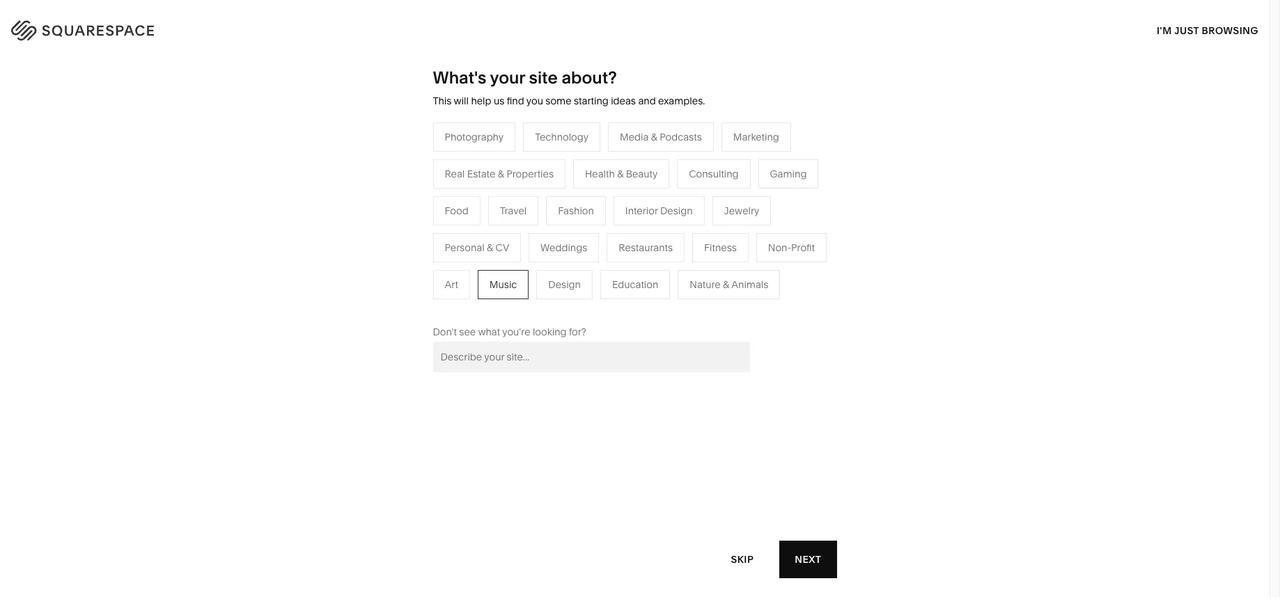 Task type: describe. For each thing, give the bounding box(es) containing it.
1 vertical spatial real estate & properties
[[502, 298, 611, 311]]

& inside radio
[[487, 242, 493, 254]]

i'm just browsing link
[[1157, 11, 1259, 49]]

0 horizontal spatial media
[[502, 235, 531, 248]]

0 horizontal spatial design
[[549, 279, 581, 291]]

0 vertical spatial nature & animals
[[649, 214, 728, 227]]

profit
[[792, 242, 815, 254]]

browsing
[[1202, 24, 1259, 37]]

Education radio
[[601, 270, 671, 300]]

just
[[1175, 24, 1200, 37]]

home & decor link
[[649, 194, 730, 206]]

media inside option
[[620, 131, 649, 143]]

Jewelry radio
[[713, 196, 772, 226]]

Restaurants radio
[[607, 233, 685, 263]]

1 horizontal spatial properties
[[564, 298, 611, 311]]

personal & cv
[[445, 242, 509, 254]]

Gaming radio
[[759, 159, 819, 189]]

will
[[454, 95, 469, 107]]

fitness inside radio
[[705, 242, 737, 254]]

travel inside radio
[[500, 205, 527, 217]]

professional services link
[[355, 214, 467, 227]]

us
[[494, 95, 505, 107]]

community & non-profits
[[355, 256, 471, 269]]

travel up restaurants link
[[502, 194, 529, 206]]

& down fitness radio
[[723, 279, 730, 291]]

Don't see what you're looking for? field
[[433, 342, 750, 373]]

this
[[433, 95, 452, 107]]

starting
[[574, 95, 609, 107]]

jewelry
[[724, 205, 760, 217]]

marketing
[[734, 131, 780, 143]]

you
[[527, 95, 543, 107]]

next
[[795, 554, 822, 566]]

Real Estate & Properties radio
[[433, 159, 566, 189]]

your
[[490, 68, 525, 88]]

podcasts inside media & podcasts option
[[660, 131, 702, 143]]

Marketing radio
[[722, 123, 791, 152]]

log             in
[[1220, 22, 1253, 34]]

looking
[[533, 326, 567, 339]]

what
[[478, 326, 500, 339]]

some
[[546, 95, 572, 107]]

gaming
[[770, 168, 807, 180]]

Technology radio
[[523, 123, 601, 152]]

1 vertical spatial estate
[[525, 298, 553, 311]]

professional
[[355, 214, 411, 227]]

& right "home"
[[680, 194, 686, 206]]

what's
[[433, 68, 487, 88]]

squarespace logo image
[[28, 17, 183, 39]]

about?
[[562, 68, 617, 88]]

degraw element
[[457, 476, 814, 598]]

community & non-profits link
[[355, 256, 485, 269]]

i'm just browsing
[[1157, 24, 1259, 37]]

Travel radio
[[488, 196, 539, 226]]

services
[[413, 214, 453, 227]]

1 horizontal spatial real
[[502, 298, 522, 311]]

next button
[[780, 541, 837, 579]]

events
[[502, 256, 533, 269]]

consulting
[[689, 168, 739, 180]]

skip button
[[716, 541, 769, 579]]

ideas
[[611, 95, 636, 107]]

1 vertical spatial weddings
[[502, 277, 549, 290]]

in
[[1243, 22, 1253, 34]]

profits
[[443, 256, 471, 269]]

see
[[459, 326, 476, 339]]

you're
[[503, 326, 531, 339]]

Media & Podcasts radio
[[608, 123, 714, 152]]

help
[[471, 95, 492, 107]]

home
[[649, 194, 677, 206]]

find
[[507, 95, 525, 107]]

media & podcasts link
[[502, 235, 598, 248]]

photography
[[445, 131, 504, 143]]

decor
[[688, 194, 717, 206]]

Weddings radio
[[529, 233, 600, 263]]

estate inside radio
[[467, 168, 496, 180]]

health
[[585, 168, 615, 180]]

interior
[[626, 205, 658, 217]]



Task type: vqa. For each thing, say whether or not it's contained in the screenshot.
Consulting at the right top
yes



Task type: locate. For each thing, give the bounding box(es) containing it.
0 horizontal spatial media & podcasts
[[502, 235, 584, 248]]

art
[[445, 279, 458, 291]]

nature down "home"
[[649, 214, 680, 227]]

fitness
[[649, 235, 682, 248], [705, 242, 737, 254]]

log
[[1220, 22, 1240, 34]]

&
[[651, 131, 658, 143], [498, 168, 504, 180], [618, 168, 624, 180], [680, 194, 686, 206], [682, 214, 689, 227], [533, 235, 540, 248], [487, 242, 493, 254], [411, 256, 417, 269], [723, 279, 730, 291], [555, 298, 562, 311]]

0 vertical spatial real
[[445, 168, 465, 180]]

0 vertical spatial nature
[[649, 214, 680, 227]]

nature down fitness radio
[[690, 279, 721, 291]]

travel link
[[502, 194, 543, 206]]

& up travel link
[[498, 168, 504, 180]]

beauty
[[626, 168, 658, 180]]

examples.
[[659, 95, 705, 107]]

0 vertical spatial media
[[620, 131, 649, 143]]

1 vertical spatial media
[[502, 235, 531, 248]]

1 horizontal spatial estate
[[525, 298, 553, 311]]

real estate & properties inside radio
[[445, 168, 554, 180]]

Fitness radio
[[693, 233, 749, 263]]

& inside radio
[[618, 168, 624, 180]]

Non-Profit radio
[[757, 233, 827, 263]]

don't see what you're looking for?
[[433, 326, 587, 339]]

& inside option
[[651, 131, 658, 143]]

animals down fitness radio
[[732, 279, 769, 291]]

0 horizontal spatial non-
[[420, 256, 443, 269]]

media & podcasts down restaurants link
[[502, 235, 584, 248]]

0 horizontal spatial nature
[[649, 214, 680, 227]]

nature & animals link
[[649, 214, 742, 227]]

1 horizontal spatial podcasts
[[660, 131, 702, 143]]

don't
[[433, 326, 457, 339]]

nature & animals
[[649, 214, 728, 227], [690, 279, 769, 291]]

nature & animals down 'home & decor' link
[[649, 214, 728, 227]]

non- down jewelry option
[[769, 242, 792, 254]]

restaurants inside option
[[619, 242, 673, 254]]

Nature & Animals radio
[[678, 270, 781, 300]]

Art radio
[[433, 270, 470, 300]]

0 horizontal spatial animals
[[691, 214, 728, 227]]

podcasts
[[660, 131, 702, 143], [542, 235, 584, 248]]

non- inside "non-profit" radio
[[769, 242, 792, 254]]

home & decor
[[649, 194, 717, 206]]

properties up for? at the bottom
[[564, 298, 611, 311]]

cv
[[496, 242, 509, 254]]

i'm
[[1157, 24, 1173, 37]]

1 horizontal spatial nature
[[690, 279, 721, 291]]

real estate & properties link
[[502, 298, 625, 311]]

1 vertical spatial non-
[[420, 256, 443, 269]]

0 horizontal spatial fitness
[[649, 235, 682, 248]]

1 horizontal spatial design
[[661, 205, 693, 217]]

properties
[[507, 168, 554, 180], [564, 298, 611, 311]]

restaurants down interior
[[619, 242, 673, 254]]

Fashion radio
[[547, 196, 606, 226]]

0 horizontal spatial properties
[[507, 168, 554, 180]]

animals down decor
[[691, 214, 728, 227]]

& down home & decor
[[682, 214, 689, 227]]

Food radio
[[433, 196, 481, 226]]

nature & animals down fitness radio
[[690, 279, 769, 291]]

media
[[620, 131, 649, 143], [502, 235, 531, 248]]

1 horizontal spatial media
[[620, 131, 649, 143]]

real estate & properties up looking
[[502, 298, 611, 311]]

community
[[355, 256, 408, 269]]

0 horizontal spatial estate
[[467, 168, 496, 180]]

interior design
[[626, 205, 693, 217]]

real down music
[[502, 298, 522, 311]]

personal
[[445, 242, 485, 254]]

Personal & CV radio
[[433, 233, 521, 263]]

health & beauty
[[585, 168, 658, 180]]

estate down photography radio
[[467, 168, 496, 180]]

media up the beauty
[[620, 131, 649, 143]]

Consulting radio
[[677, 159, 751, 189]]

1 vertical spatial properties
[[564, 298, 611, 311]]

podcasts down examples.
[[660, 131, 702, 143]]

and
[[639, 95, 656, 107]]

design
[[661, 205, 693, 217], [549, 279, 581, 291]]

nature
[[649, 214, 680, 227], [690, 279, 721, 291]]

1 horizontal spatial animals
[[732, 279, 769, 291]]

media up events at the top left of page
[[502, 235, 531, 248]]

media & podcasts
[[620, 131, 702, 143], [502, 235, 584, 248]]

0 horizontal spatial restaurants
[[502, 214, 556, 227]]

non- up art "radio"
[[420, 256, 443, 269]]

& down restaurants link
[[533, 235, 540, 248]]

media & podcasts down and
[[620, 131, 702, 143]]

log             in link
[[1220, 22, 1253, 34]]

non-
[[769, 242, 792, 254], [420, 256, 443, 269]]

& right community
[[411, 256, 417, 269]]

weddings down events link
[[502, 277, 549, 290]]

travel up cv
[[500, 205, 527, 217]]

degraw image
[[457, 476, 814, 598]]

restaurants link
[[502, 214, 570, 227]]

0 vertical spatial estate
[[467, 168, 496, 180]]

1 vertical spatial design
[[549, 279, 581, 291]]

Interior Design radio
[[614, 196, 705, 226]]

0 vertical spatial properties
[[507, 168, 554, 180]]

1 horizontal spatial restaurants
[[619, 242, 673, 254]]

weddings up design radio on the left
[[541, 242, 588, 254]]

1 horizontal spatial fitness
[[705, 242, 737, 254]]

non-profit
[[769, 242, 815, 254]]

food
[[445, 205, 469, 217]]

0 vertical spatial podcasts
[[660, 131, 702, 143]]

1 vertical spatial nature
[[690, 279, 721, 291]]

real up food radio
[[445, 168, 465, 180]]

skip
[[731, 554, 754, 566]]

music
[[490, 279, 517, 291]]

weddings
[[541, 242, 588, 254], [502, 277, 549, 290]]

what's your site about? this will help us find you some starting ideas and examples.
[[433, 68, 705, 107]]

0 vertical spatial media & podcasts
[[620, 131, 702, 143]]

estate
[[467, 168, 496, 180], [525, 298, 553, 311]]

restaurants down travel link
[[502, 214, 556, 227]]

nature & animals inside nature & animals radio
[[690, 279, 769, 291]]

Music radio
[[478, 270, 529, 300]]

real estate & properties up travel link
[[445, 168, 554, 180]]

Health & Beauty radio
[[574, 159, 670, 189]]

for?
[[569, 326, 587, 339]]

0 vertical spatial animals
[[691, 214, 728, 227]]

technology
[[535, 131, 589, 143]]

animals inside radio
[[732, 279, 769, 291]]

weddings link
[[502, 277, 563, 290]]

animals
[[691, 214, 728, 227], [732, 279, 769, 291]]

1 horizontal spatial media & podcasts
[[620, 131, 702, 143]]

fitness link
[[649, 235, 696, 248]]

0 vertical spatial real estate & properties
[[445, 168, 554, 180]]

1 vertical spatial restaurants
[[619, 242, 673, 254]]

travel
[[502, 194, 529, 206], [500, 205, 527, 217]]

podcasts down "fashion"
[[542, 235, 584, 248]]

events link
[[502, 256, 546, 269]]

& down and
[[651, 131, 658, 143]]

weddings inside radio
[[541, 242, 588, 254]]

Photography radio
[[433, 123, 516, 152]]

real
[[445, 168, 465, 180], [502, 298, 522, 311]]

fitness down nature & animals link on the right top of page
[[705, 242, 737, 254]]

0 vertical spatial design
[[661, 205, 693, 217]]

1 vertical spatial real
[[502, 298, 522, 311]]

professional services
[[355, 214, 453, 227]]

real inside radio
[[445, 168, 465, 180]]

education
[[612, 279, 659, 291]]

nature inside radio
[[690, 279, 721, 291]]

Design radio
[[537, 270, 593, 300]]

1 vertical spatial nature & animals
[[690, 279, 769, 291]]

0 horizontal spatial podcasts
[[542, 235, 584, 248]]

1 vertical spatial media & podcasts
[[502, 235, 584, 248]]

squarespace logo link
[[28, 17, 273, 39]]

properties up travel link
[[507, 168, 554, 180]]

fitness down interior design radio
[[649, 235, 682, 248]]

0 vertical spatial non-
[[769, 242, 792, 254]]

1 horizontal spatial non-
[[769, 242, 792, 254]]

& up looking
[[555, 298, 562, 311]]

fashion
[[558, 205, 594, 217]]

0 horizontal spatial real
[[445, 168, 465, 180]]

media & podcasts inside option
[[620, 131, 702, 143]]

& left cv
[[487, 242, 493, 254]]

0 vertical spatial weddings
[[541, 242, 588, 254]]

properties inside real estate & properties radio
[[507, 168, 554, 180]]

0 vertical spatial restaurants
[[502, 214, 556, 227]]

real estate & properties
[[445, 168, 554, 180], [502, 298, 611, 311]]

estate down "weddings" link
[[525, 298, 553, 311]]

1 vertical spatial podcasts
[[542, 235, 584, 248]]

restaurants
[[502, 214, 556, 227], [619, 242, 673, 254]]

site
[[529, 68, 558, 88]]

1 vertical spatial animals
[[732, 279, 769, 291]]

& right health at the top left
[[618, 168, 624, 180]]



